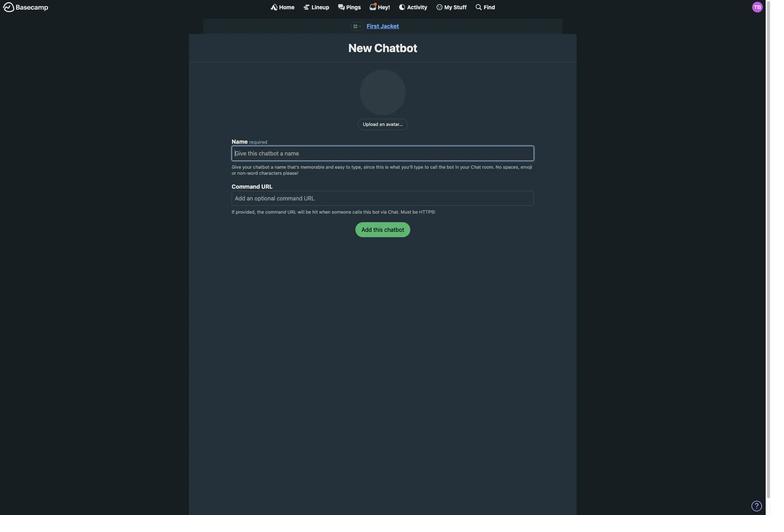 Task type: describe. For each thing, give the bounding box(es) containing it.
if
[[232, 209, 235, 215]]

0 horizontal spatial this
[[364, 209, 371, 215]]

stuff
[[454, 4, 467, 10]]

main element
[[0, 0, 766, 14]]

emoji
[[521, 165, 532, 170]]

type,
[[352, 165, 363, 170]]

upload an avatar… button
[[358, 119, 408, 130]]

1 to from the left
[[346, 165, 350, 170]]

what
[[390, 165, 400, 170]]

room.
[[482, 165, 495, 170]]

non-
[[237, 170, 248, 176]]

Add an optional command URL text field
[[232, 191, 534, 206]]

new
[[349, 41, 372, 55]]

in
[[455, 165, 459, 170]]

an
[[380, 121, 385, 127]]

no
[[496, 165, 502, 170]]

if provided, the command url will be hit when someone calls this bot via chat. must be https!
[[232, 209, 436, 215]]

1 be from the left
[[306, 209, 311, 215]]

when
[[319, 209, 331, 215]]

characters
[[259, 170, 282, 176]]

lineup link
[[303, 4, 329, 11]]

activity link
[[399, 4, 428, 11]]

first
[[367, 23, 379, 29]]

a
[[271, 165, 273, 170]]

home link
[[271, 4, 295, 11]]

memorable
[[301, 165, 325, 170]]

new chatbot
[[349, 41, 418, 55]]

find
[[484, 4, 495, 10]]

you'll
[[402, 165, 413, 170]]

2 be from the left
[[413, 209, 418, 215]]

pings button
[[338, 4, 361, 11]]

upload
[[363, 121, 379, 127]]

command
[[232, 183, 260, 190]]

provided,
[[236, 209, 256, 215]]

or
[[232, 170, 236, 176]]

1 your from the left
[[243, 165, 252, 170]]

my stuff
[[445, 4, 467, 10]]

hey! button
[[370, 2, 390, 11]]

command url
[[232, 183, 273, 190]]

chatbot
[[253, 165, 270, 170]]

please!
[[283, 170, 299, 176]]

call
[[430, 165, 438, 170]]

is
[[385, 165, 389, 170]]



Task type: vqa. For each thing, say whether or not it's contained in the screenshot.
"Main" element
yes



Task type: locate. For each thing, give the bounding box(es) containing it.
required
[[249, 139, 267, 145]]

that's
[[288, 165, 300, 170]]

2 to from the left
[[425, 165, 429, 170]]

1 vertical spatial this
[[364, 209, 371, 215]]

home
[[279, 4, 295, 10]]

lineup
[[312, 4, 329, 10]]

0 horizontal spatial to
[[346, 165, 350, 170]]

be right must on the top
[[413, 209, 418, 215]]

url left the will
[[288, 209, 297, 215]]

1 horizontal spatial bot
[[447, 165, 454, 170]]

1 horizontal spatial url
[[288, 209, 297, 215]]

will
[[298, 209, 305, 215]]

this inside give your chatbot a name that's memorable and easy to type, since this is what you'll type to call the bot in your chat room.         no spaces, emoji or non-word characters please!
[[376, 165, 384, 170]]

url down characters
[[261, 183, 273, 190]]

spaces,
[[503, 165, 520, 170]]

this left is
[[376, 165, 384, 170]]

0 vertical spatial this
[[376, 165, 384, 170]]

bot left in
[[447, 165, 454, 170]]

be left hit
[[306, 209, 311, 215]]

1 horizontal spatial be
[[413, 209, 418, 215]]

0 horizontal spatial your
[[243, 165, 252, 170]]

1 horizontal spatial this
[[376, 165, 384, 170]]

hit
[[313, 209, 318, 215]]

to left call
[[425, 165, 429, 170]]

0 horizontal spatial url
[[261, 183, 273, 190]]

bot
[[447, 165, 454, 170], [373, 209, 380, 215]]

my
[[445, 4, 453, 10]]

my stuff button
[[436, 4, 467, 11]]

pings
[[347, 4, 361, 10]]

0 horizontal spatial bot
[[373, 209, 380, 215]]

your
[[243, 165, 252, 170], [460, 165, 470, 170]]

must
[[401, 209, 412, 215]]

1 horizontal spatial your
[[460, 165, 470, 170]]

tyler black image
[[753, 2, 763, 12]]

easy
[[335, 165, 345, 170]]

the inside give your chatbot a name that's memorable and easy to type, since this is what you'll type to call the bot in your chat room.         no spaces, emoji or non-word characters please!
[[439, 165, 446, 170]]

0 horizontal spatial be
[[306, 209, 311, 215]]

0 vertical spatial the
[[439, 165, 446, 170]]

0 vertical spatial bot
[[447, 165, 454, 170]]

the
[[439, 165, 446, 170], [257, 209, 264, 215]]

this
[[376, 165, 384, 170], [364, 209, 371, 215]]

switch accounts image
[[3, 2, 49, 13]]

and
[[326, 165, 334, 170]]

the right provided,
[[257, 209, 264, 215]]

activity
[[407, 4, 428, 10]]

be
[[306, 209, 311, 215], [413, 209, 418, 215]]

2 your from the left
[[460, 165, 470, 170]]

1 horizontal spatial the
[[439, 165, 446, 170]]

None submit
[[356, 222, 410, 237]]

calls
[[353, 209, 362, 215]]

jacket
[[381, 23, 399, 29]]

chatbot
[[375, 41, 418, 55]]

someone
[[332, 209, 351, 215]]

chat
[[471, 165, 481, 170]]

bot left via
[[373, 209, 380, 215]]

name
[[275, 165, 286, 170]]

url
[[261, 183, 273, 190], [288, 209, 297, 215]]

to
[[346, 165, 350, 170], [425, 165, 429, 170]]

1 vertical spatial the
[[257, 209, 264, 215]]

name
[[232, 139, 248, 145]]

1 vertical spatial url
[[288, 209, 297, 215]]

name required
[[232, 139, 267, 145]]

0 horizontal spatial the
[[257, 209, 264, 215]]

the right call
[[439, 165, 446, 170]]

this right 'calls'
[[364, 209, 371, 215]]

your right in
[[460, 165, 470, 170]]

Give this chatbot a name text field
[[232, 146, 534, 161]]

bot inside give your chatbot a name that's memorable and easy to type, since this is what you'll type to call the bot in your chat room.         no spaces, emoji or non-word characters please!
[[447, 165, 454, 170]]

command
[[265, 209, 286, 215]]

since
[[364, 165, 375, 170]]

1 vertical spatial bot
[[373, 209, 380, 215]]

first jacket
[[367, 23, 399, 29]]

type
[[414, 165, 424, 170]]

avatar…
[[386, 121, 403, 127]]

upload an avatar…
[[363, 121, 403, 127]]

https!
[[419, 209, 436, 215]]

your up non-
[[243, 165, 252, 170]]

give your chatbot a name that's memorable and easy to type, since this is what you'll type to call the bot in your chat room.         no spaces, emoji or non-word characters please!
[[232, 165, 532, 176]]

find button
[[476, 4, 495, 11]]

hey!
[[378, 4, 390, 10]]

give
[[232, 165, 241, 170]]

word
[[248, 170, 258, 176]]

1 horizontal spatial to
[[425, 165, 429, 170]]

chat.
[[388, 209, 400, 215]]

first jacket link
[[367, 23, 399, 29]]

to right easy
[[346, 165, 350, 170]]

via
[[381, 209, 387, 215]]

0 vertical spatial url
[[261, 183, 273, 190]]



